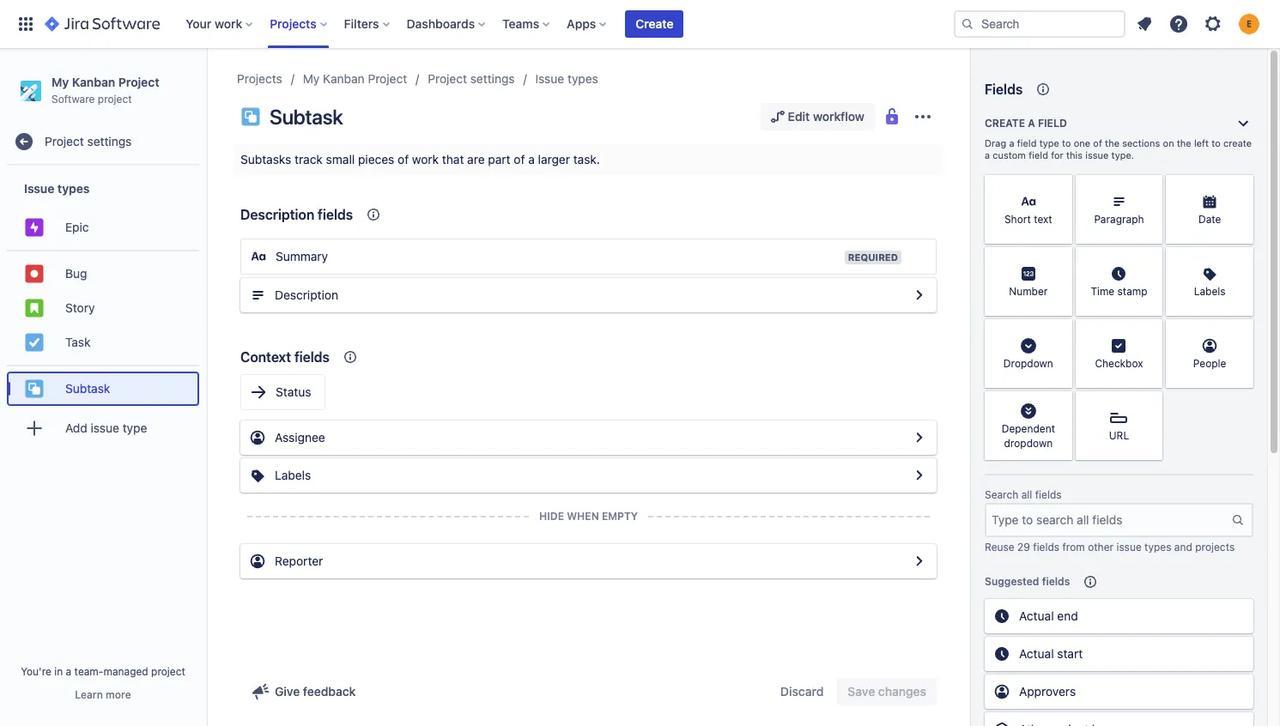 Task type: locate. For each thing, give the bounding box(es) containing it.
1 vertical spatial more information about the context fields image
[[340, 347, 361, 367]]

field for drag
[[1017, 137, 1037, 149]]

all
[[1021, 489, 1032, 501]]

assignee
[[275, 430, 325, 445]]

more information image for short text
[[1050, 177, 1070, 197]]

types down apps popup button
[[567, 71, 598, 86]]

2 group from the top
[[7, 250, 199, 365]]

types up epic
[[57, 181, 90, 195]]

workflow
[[813, 109, 865, 124]]

types inside 'group'
[[57, 181, 90, 195]]

1 horizontal spatial issue
[[535, 71, 564, 86]]

1 vertical spatial project settings link
[[7, 125, 199, 159]]

1 horizontal spatial labels
[[1194, 285, 1226, 298]]

kanban up software
[[72, 75, 115, 89]]

issue for issue types link
[[535, 71, 564, 86]]

1 vertical spatial issue
[[24, 181, 54, 195]]

1 horizontal spatial type
[[1039, 137, 1059, 149]]

actual for actual start
[[1019, 646, 1054, 661]]

1 horizontal spatial issue types
[[535, 71, 598, 86]]

project settings
[[428, 71, 515, 86], [45, 134, 132, 148]]

time
[[1091, 285, 1115, 298]]

bug link
[[7, 257, 199, 291]]

actual
[[1019, 609, 1054, 623], [1019, 646, 1054, 661]]

1 vertical spatial description
[[275, 288, 338, 302]]

project
[[368, 71, 407, 86], [428, 71, 467, 86], [118, 75, 159, 89], [45, 134, 84, 148]]

more information about the context fields image for description fields
[[363, 204, 384, 225]]

more information image for paragraph
[[1140, 177, 1161, 197]]

1 horizontal spatial kanban
[[323, 71, 365, 86]]

types inside issue types link
[[567, 71, 598, 86]]

give
[[275, 684, 300, 699]]

work right "your"
[[215, 16, 242, 31]]

type down subtask 'link' at the bottom
[[123, 420, 147, 435]]

checkbox
[[1095, 358, 1143, 370]]

1 to from the left
[[1062, 137, 1071, 149]]

actual for actual end
[[1019, 609, 1054, 623]]

fields left more information about the suggested fields image
[[1042, 575, 1070, 588]]

type
[[1039, 137, 1059, 149], [123, 420, 147, 435]]

search all fields
[[985, 489, 1062, 501]]

1 horizontal spatial project settings link
[[428, 69, 515, 89]]

my inside my kanban project software project
[[52, 75, 69, 89]]

1 horizontal spatial issue
[[1085, 149, 1109, 161]]

create right apps popup button
[[636, 16, 674, 31]]

to
[[1062, 137, 1071, 149], [1212, 137, 1221, 149]]

issue types inside 'group'
[[24, 181, 90, 195]]

0 horizontal spatial work
[[215, 16, 242, 31]]

1 horizontal spatial to
[[1212, 137, 1221, 149]]

description
[[240, 207, 314, 222], [275, 288, 338, 302]]

issue down teams popup button
[[535, 71, 564, 86]]

of right part
[[514, 152, 525, 167]]

type up "for"
[[1039, 137, 1059, 149]]

2 horizontal spatial issue
[[1116, 541, 1142, 554]]

custom
[[993, 149, 1026, 161]]

2 vertical spatial open field configuration image
[[909, 551, 930, 572]]

more information image for checkbox
[[1140, 321, 1161, 342]]

add issue type button
[[7, 411, 199, 446]]

end
[[1057, 609, 1078, 623]]

managed
[[103, 665, 148, 678]]

0 vertical spatial open field configuration image
[[909, 285, 930, 306]]

projects inside "projects" popup button
[[270, 16, 316, 31]]

actual inside button
[[1019, 609, 1054, 623]]

task.
[[573, 152, 600, 167]]

edit workflow
[[788, 109, 865, 124]]

filters
[[344, 16, 379, 31]]

project right software
[[98, 93, 132, 105]]

issue up epic link
[[24, 181, 54, 195]]

0 horizontal spatial my
[[52, 75, 69, 89]]

0 horizontal spatial issue
[[91, 420, 119, 435]]

0 vertical spatial description
[[240, 207, 314, 222]]

one
[[1074, 137, 1090, 149]]

discard
[[780, 684, 824, 699]]

learn
[[75, 689, 103, 701]]

a down the drag
[[985, 149, 990, 161]]

larger
[[538, 152, 570, 167]]

0 vertical spatial actual
[[1019, 609, 1054, 623]]

open field configuration image inside labels 'button'
[[909, 465, 930, 486]]

0 vertical spatial issue
[[535, 71, 564, 86]]

1 vertical spatial field
[[1017, 137, 1037, 149]]

the right on
[[1177, 137, 1191, 149]]

of right pieces
[[398, 152, 409, 167]]

group containing issue types
[[7, 166, 199, 456]]

issue for 'group' containing issue types
[[24, 181, 54, 195]]

dependent
[[1002, 422, 1055, 435]]

to up this on the top of the page
[[1062, 137, 1071, 149]]

more information image for labels
[[1231, 249, 1252, 270]]

issue types down "apps"
[[535, 71, 598, 86]]

0 vertical spatial project settings link
[[428, 69, 515, 89]]

issue inside 'group'
[[24, 181, 54, 195]]

settings down my kanban project software project
[[87, 134, 132, 148]]

field
[[1038, 117, 1067, 130], [1017, 137, 1037, 149], [1029, 149, 1048, 161]]

projects
[[270, 16, 316, 31], [237, 71, 282, 86]]

and
[[1174, 541, 1192, 554]]

project settings down primary element
[[428, 71, 515, 86]]

0 vertical spatial work
[[215, 16, 242, 31]]

0 horizontal spatial more information about the context fields image
[[340, 347, 361, 367]]

subtask
[[270, 105, 343, 129], [65, 381, 110, 396]]

actual start
[[1019, 646, 1083, 661]]

actual left the start
[[1019, 646, 1054, 661]]

1 horizontal spatial of
[[514, 152, 525, 167]]

issue inside add issue type button
[[91, 420, 119, 435]]

a right in
[[66, 665, 71, 678]]

create button
[[625, 10, 684, 38]]

projects up issue type icon
[[237, 71, 282, 86]]

work inside popup button
[[215, 16, 242, 31]]

description down summary
[[275, 288, 338, 302]]

0 horizontal spatial kanban
[[72, 75, 115, 89]]

1 horizontal spatial more information about the context fields image
[[363, 204, 384, 225]]

labels down assignee at the bottom of page
[[275, 468, 311, 482]]

1 actual from the top
[[1019, 609, 1054, 623]]

fields up status
[[294, 349, 330, 365]]

0 horizontal spatial the
[[1105, 137, 1120, 149]]

project settings link down my kanban project software project
[[7, 125, 199, 159]]

1 vertical spatial types
[[57, 181, 90, 195]]

are
[[467, 152, 485, 167]]

context fields
[[240, 349, 330, 365]]

kanban inside my kanban project software project
[[72, 75, 115, 89]]

subtask up add
[[65, 381, 110, 396]]

field left "for"
[[1029, 149, 1048, 161]]

more information image for date
[[1231, 177, 1252, 197]]

1 vertical spatial projects
[[237, 71, 282, 86]]

Search field
[[954, 10, 1126, 38]]

of
[[1093, 137, 1102, 149], [398, 152, 409, 167], [514, 152, 525, 167]]

1 horizontal spatial create
[[985, 117, 1025, 130]]

small
[[326, 152, 355, 167]]

0 horizontal spatial settings
[[87, 134, 132, 148]]

0 vertical spatial type
[[1039, 137, 1059, 149]]

kanban for my kanban project
[[323, 71, 365, 86]]

1 horizontal spatial settings
[[470, 71, 515, 86]]

1 vertical spatial issue
[[91, 420, 119, 435]]

settings down primary element
[[470, 71, 515, 86]]

status
[[276, 385, 311, 399]]

left
[[1194, 137, 1209, 149]]

3 open field configuration image from the top
[[909, 551, 930, 572]]

1 vertical spatial subtask
[[65, 381, 110, 396]]

labels
[[1194, 285, 1226, 298], [275, 468, 311, 482]]

project right managed
[[151, 665, 185, 678]]

description for description fields
[[240, 207, 314, 222]]

more information about the fields image
[[1033, 79, 1054, 100]]

0 vertical spatial project
[[98, 93, 132, 105]]

1 the from the left
[[1105, 137, 1120, 149]]

description up summary
[[240, 207, 314, 222]]

0 vertical spatial more information about the context fields image
[[363, 204, 384, 225]]

fields right '29' at the right bottom of the page
[[1033, 541, 1060, 554]]

0 vertical spatial field
[[1038, 117, 1067, 130]]

project settings link down primary element
[[428, 69, 515, 89]]

1 vertical spatial open field configuration image
[[909, 465, 930, 486]]

0 vertical spatial create
[[636, 16, 674, 31]]

actual inside button
[[1019, 646, 1054, 661]]

0 horizontal spatial subtask
[[65, 381, 110, 396]]

issue down the one
[[1085, 149, 1109, 161]]

my
[[303, 71, 320, 86], [52, 75, 69, 89]]

2 actual from the top
[[1019, 646, 1054, 661]]

Type to search all fields text field
[[986, 505, 1231, 536]]

subtask up track
[[270, 105, 343, 129]]

more information about the context fields image right context fields
[[340, 347, 361, 367]]

reporter button
[[240, 544, 937, 579]]

issue right add
[[91, 420, 119, 435]]

1 vertical spatial actual
[[1019, 646, 1054, 661]]

to right the left
[[1212, 137, 1221, 149]]

more information image
[[1050, 177, 1070, 197], [1140, 177, 1161, 197], [1140, 249, 1161, 270], [1231, 249, 1252, 270], [1140, 321, 1161, 342]]

projects up projects link
[[270, 16, 316, 31]]

issue types up epic
[[24, 181, 90, 195]]

assignee button
[[240, 421, 937, 455]]

field down create a field at the top of page
[[1017, 137, 1037, 149]]

software
[[52, 93, 95, 105]]

0 vertical spatial labels
[[1194, 285, 1226, 298]]

1 horizontal spatial work
[[412, 152, 439, 167]]

1 horizontal spatial project
[[151, 665, 185, 678]]

create for create a field
[[985, 117, 1025, 130]]

field up "for"
[[1038, 117, 1067, 130]]

more information about the context fields image
[[363, 204, 384, 225], [340, 347, 361, 367]]

time stamp
[[1091, 285, 1147, 298]]

drag
[[985, 137, 1006, 149]]

group
[[7, 166, 199, 456], [7, 250, 199, 365]]

my up software
[[52, 75, 69, 89]]

0 vertical spatial projects
[[270, 16, 316, 31]]

projects link
[[237, 69, 282, 89]]

project settings down software
[[45, 134, 132, 148]]

url
[[1109, 430, 1129, 443]]

1 group from the top
[[7, 166, 199, 456]]

1 vertical spatial labels
[[275, 468, 311, 482]]

the up type.
[[1105, 137, 1120, 149]]

labels up "people"
[[1194, 285, 1226, 298]]

that
[[442, 152, 464, 167]]

1 open field configuration image from the top
[[909, 285, 930, 306]]

my right projects link
[[303, 71, 320, 86]]

your work
[[186, 16, 242, 31]]

issue types for 'group' containing issue types
[[24, 181, 90, 195]]

sidebar navigation image
[[187, 69, 225, 103]]

0 vertical spatial issue types
[[535, 71, 598, 86]]

1 vertical spatial issue types
[[24, 181, 90, 195]]

2 vertical spatial types
[[1145, 541, 1171, 554]]

0 vertical spatial issue
[[1085, 149, 1109, 161]]

banner
[[0, 0, 1280, 48]]

actual end
[[1019, 609, 1078, 623]]

kanban down filters
[[323, 71, 365, 86]]

actual left end
[[1019, 609, 1054, 623]]

more information about the context fields image for context fields
[[340, 347, 361, 367]]

create inside button
[[636, 16, 674, 31]]

0 horizontal spatial issue types
[[24, 181, 90, 195]]

1 vertical spatial create
[[985, 117, 1025, 130]]

work left that
[[412, 152, 439, 167]]

your profile and settings image
[[1239, 14, 1259, 34]]

bug
[[65, 266, 87, 281]]

the
[[1105, 137, 1120, 149], [1177, 137, 1191, 149]]

1 horizontal spatial subtask
[[270, 105, 343, 129]]

create
[[636, 16, 674, 31], [985, 117, 1025, 130]]

issue right other
[[1116, 541, 1142, 554]]

0 horizontal spatial types
[[57, 181, 90, 195]]

1 vertical spatial type
[[123, 420, 147, 435]]

jira software image
[[45, 14, 160, 34], [45, 14, 160, 34]]

create up the drag
[[985, 117, 1025, 130]]

other
[[1088, 541, 1114, 554]]

your
[[186, 16, 211, 31]]

settings
[[470, 71, 515, 86], [87, 134, 132, 148]]

description fields
[[240, 207, 353, 222]]

0 horizontal spatial of
[[398, 152, 409, 167]]

fields right all
[[1035, 489, 1062, 501]]

in
[[54, 665, 63, 678]]

description inside button
[[275, 288, 338, 302]]

2 vertical spatial issue
[[1116, 541, 1142, 554]]

0 horizontal spatial issue
[[24, 181, 54, 195]]

0 horizontal spatial project
[[98, 93, 132, 105]]

open field configuration image inside description button
[[909, 285, 930, 306]]

teams
[[502, 16, 539, 31]]

2 horizontal spatial of
[[1093, 137, 1102, 149]]

0 vertical spatial types
[[567, 71, 598, 86]]

types left and in the right bottom of the page
[[1145, 541, 1171, 554]]

subtask group
[[7, 365, 199, 411]]

required
[[848, 252, 898, 263]]

0 horizontal spatial to
[[1062, 137, 1071, 149]]

of right the one
[[1093, 137, 1102, 149]]

issue types for issue types link
[[535, 71, 598, 86]]

2 open field configuration image from the top
[[909, 465, 930, 486]]

my kanban project software project
[[52, 75, 159, 105]]

projects for projects link
[[237, 71, 282, 86]]

field for create
[[1038, 117, 1067, 130]]

open field configuration image
[[909, 285, 930, 306], [909, 465, 930, 486], [909, 551, 930, 572]]

fields up summary
[[318, 207, 353, 222]]

0 horizontal spatial project settings
[[45, 134, 132, 148]]

track
[[295, 152, 323, 167]]

0 horizontal spatial labels
[[275, 468, 311, 482]]

reporter
[[275, 554, 323, 568]]

more information image
[[1231, 177, 1252, 197], [1050, 321, 1070, 342], [1231, 321, 1252, 342], [1050, 393, 1070, 414]]

0 horizontal spatial type
[[123, 420, 147, 435]]

0 vertical spatial project settings
[[428, 71, 515, 86]]

part
[[488, 152, 510, 167]]

more information about the context fields image down pieces
[[363, 204, 384, 225]]

types
[[567, 71, 598, 86], [57, 181, 90, 195], [1145, 541, 1171, 554]]

this
[[1066, 149, 1083, 161]]

1 horizontal spatial the
[[1177, 137, 1191, 149]]

1 horizontal spatial types
[[567, 71, 598, 86]]

context
[[240, 349, 291, 365]]

a down more information about the fields 'icon'
[[1028, 117, 1035, 130]]

project inside my kanban project software project
[[118, 75, 159, 89]]

project left the sidebar navigation icon
[[118, 75, 159, 89]]

0 horizontal spatial create
[[636, 16, 674, 31]]

1 horizontal spatial my
[[303, 71, 320, 86]]

project
[[98, 93, 132, 105], [151, 665, 185, 678]]



Task type: vqa. For each thing, say whether or not it's contained in the screenshot.
1st chevron icon from the bottom of the page
no



Task type: describe. For each thing, give the bounding box(es) containing it.
edit
[[788, 109, 810, 124]]

fields for context
[[294, 349, 330, 365]]

type inside button
[[123, 420, 147, 435]]

description button
[[240, 278, 937, 313]]

discard button
[[770, 678, 834, 706]]

types for 'group' containing issue types
[[57, 181, 90, 195]]

kanban for my kanban project software project
[[72, 75, 115, 89]]

1 vertical spatial work
[[412, 152, 439, 167]]

reuse
[[985, 541, 1014, 554]]

for
[[1051, 149, 1063, 161]]

you're in a team-managed project
[[21, 665, 185, 678]]

on
[[1163, 137, 1174, 149]]

dashboards button
[[401, 10, 492, 38]]

open field configuration image
[[909, 428, 930, 448]]

more options image
[[913, 106, 933, 127]]

story link
[[7, 291, 199, 326]]

subtask inside subtask 'link'
[[65, 381, 110, 396]]

project down software
[[45, 134, 84, 148]]

banner containing your work
[[0, 0, 1280, 48]]

my kanban project
[[303, 71, 407, 86]]

approvers button
[[985, 675, 1253, 709]]

notifications image
[[1134, 14, 1155, 34]]

2 the from the left
[[1177, 137, 1191, 149]]

more information image for dropdown
[[1050, 321, 1070, 342]]

1 vertical spatial settings
[[87, 134, 132, 148]]

primary element
[[10, 0, 954, 48]]

epic link
[[7, 210, 199, 245]]

a up custom
[[1009, 137, 1014, 149]]

edit workflow button
[[760, 103, 875, 130]]

give feedback
[[275, 684, 356, 699]]

more
[[106, 689, 131, 701]]

0 vertical spatial settings
[[470, 71, 515, 86]]

apps button
[[562, 10, 613, 38]]

my for my kanban project software project
[[52, 75, 69, 89]]

my for my kanban project
[[303, 71, 320, 86]]

dropdown
[[1003, 358, 1053, 370]]

1 vertical spatial project
[[151, 665, 185, 678]]

of inside drag a field type to one of the sections on the left to create a custom field for this issue type.
[[1093, 137, 1102, 149]]

1 horizontal spatial project settings
[[428, 71, 515, 86]]

dashboards
[[407, 16, 475, 31]]

type inside drag a field type to one of the sections on the left to create a custom field for this issue type.
[[1039, 137, 1059, 149]]

story
[[65, 300, 95, 315]]

approvers
[[1019, 684, 1076, 699]]

projects
[[1195, 541, 1235, 554]]

dropdown
[[1004, 437, 1053, 450]]

suggested
[[985, 575, 1039, 588]]

suggested fields
[[985, 575, 1070, 588]]

more information about the suggested fields image
[[1080, 572, 1101, 592]]

drag a field type to one of the sections on the left to create a custom field for this issue type.
[[985, 137, 1252, 161]]

your work button
[[181, 10, 259, 38]]

a left larger
[[528, 152, 535, 167]]

labels inside 'button'
[[275, 468, 311, 482]]

issue inside drag a field type to one of the sections on the left to create a custom field for this issue type.
[[1085, 149, 1109, 161]]

pieces
[[358, 152, 394, 167]]

start
[[1057, 646, 1083, 661]]

2 horizontal spatial types
[[1145, 541, 1171, 554]]

2 vertical spatial field
[[1029, 149, 1048, 161]]

number
[[1009, 285, 1048, 298]]

learn more button
[[75, 689, 131, 702]]

filters button
[[339, 10, 396, 38]]

fields
[[985, 82, 1023, 97]]

learn more
[[75, 689, 131, 701]]

0 horizontal spatial project settings link
[[7, 125, 199, 159]]

reuse 29 fields from other issue types and projects
[[985, 541, 1235, 554]]

1 vertical spatial project settings
[[45, 134, 132, 148]]

subtasks track small pieces of work that are part of a larger task.
[[240, 152, 600, 167]]

apps
[[567, 16, 596, 31]]

you're
[[21, 665, 51, 678]]

appswitcher icon image
[[15, 14, 36, 34]]

actual start button
[[985, 637, 1253, 671]]

feedback
[[303, 684, 356, 699]]

add issue type image
[[24, 418, 45, 439]]

task
[[65, 335, 91, 349]]

issue type icon image
[[240, 106, 261, 127]]

actual end button
[[985, 599, 1253, 634]]

add issue type
[[65, 420, 147, 435]]

labels button
[[240, 458, 937, 493]]

open field configuration image for assignee
[[909, 465, 930, 486]]

more information image for dependent dropdown
[[1050, 393, 1070, 414]]

project down dashboards dropdown button
[[428, 71, 467, 86]]

my kanban project link
[[303, 69, 407, 89]]

short text
[[1004, 213, 1052, 226]]

paragraph
[[1094, 213, 1144, 226]]

dependent dropdown
[[1002, 422, 1055, 450]]

project inside my kanban project software project
[[98, 93, 132, 105]]

more information image for people
[[1231, 321, 1252, 342]]

date
[[1198, 213, 1221, 226]]

29
[[1017, 541, 1030, 554]]

help image
[[1168, 14, 1189, 34]]

team-
[[74, 665, 103, 678]]

open field configuration image inside reporter button
[[909, 551, 930, 572]]

create
[[1223, 137, 1252, 149]]

subtask link
[[7, 372, 199, 406]]

give feedback button
[[240, 678, 366, 706]]

sections
[[1122, 137, 1160, 149]]

add
[[65, 420, 87, 435]]

short
[[1004, 213, 1031, 226]]

settings image
[[1203, 14, 1223, 34]]

projects button
[[265, 10, 334, 38]]

from
[[1062, 541, 1085, 554]]

stamp
[[1117, 285, 1147, 298]]

open field configuration image for summary
[[909, 285, 930, 306]]

fields for suggested
[[1042, 575, 1070, 588]]

description for description
[[275, 288, 338, 302]]

task link
[[7, 326, 199, 360]]

subtasks
[[240, 152, 291, 167]]

group containing bug
[[7, 250, 199, 365]]

0 vertical spatial subtask
[[270, 105, 343, 129]]

teams button
[[497, 10, 556, 38]]

projects for "projects" popup button
[[270, 16, 316, 31]]

text
[[1034, 213, 1052, 226]]

fields for description
[[318, 207, 353, 222]]

search image
[[961, 17, 974, 31]]

people
[[1193, 358, 1226, 370]]

create for create
[[636, 16, 674, 31]]

2 to from the left
[[1212, 137, 1221, 149]]

types for issue types link
[[567, 71, 598, 86]]

project down filters popup button
[[368, 71, 407, 86]]

epic
[[65, 220, 89, 234]]

more information image for time stamp
[[1140, 249, 1161, 270]]



